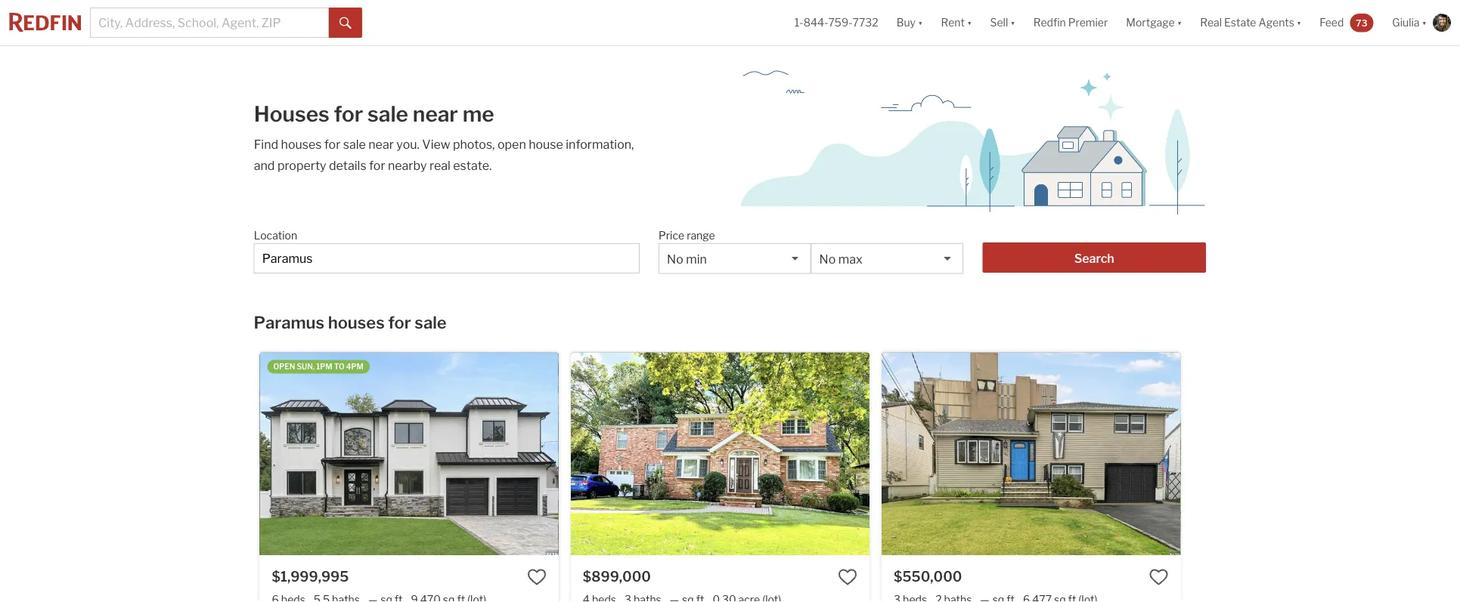 Task type: describe. For each thing, give the bounding box(es) containing it.
$1,999,995
[[272, 569, 349, 586]]

real estate agents ▾ link
[[1201, 0, 1302, 45]]

real
[[430, 158, 451, 173]]

mortgage ▾ button
[[1127, 0, 1183, 45]]

me
[[463, 101, 495, 127]]

73
[[1357, 17, 1368, 28]]

max
[[839, 252, 863, 267]]

real estate agents ▾
[[1201, 16, 1302, 29]]

favorite button checkbox for $1,999,995
[[527, 568, 547, 588]]

rent ▾ button
[[932, 0, 982, 45]]

find houses for sale near you.
[[254, 137, 422, 152]]

price range
[[659, 229, 715, 242]]

submit search image
[[340, 17, 352, 29]]

min
[[686, 252, 707, 267]]

no max
[[820, 252, 863, 267]]

real estate agents ▾ button
[[1192, 0, 1311, 45]]

buy ▾ button
[[897, 0, 923, 45]]

▾ for mortgage ▾
[[1178, 16, 1183, 29]]

house
[[529, 137, 563, 152]]

user photo image
[[1434, 14, 1452, 32]]

buy ▾ button
[[888, 0, 932, 45]]

mortgage ▾ button
[[1118, 0, 1192, 45]]

759-
[[829, 16, 853, 29]]

no for no min
[[667, 252, 684, 267]]

sell
[[991, 16, 1009, 29]]

favorite button checkbox for $899,000
[[838, 568, 858, 588]]

estate.
[[453, 158, 492, 173]]

sell ▾ button
[[991, 0, 1016, 45]]

▾ for giulia ▾
[[1423, 16, 1428, 29]]

sun,
[[297, 363, 315, 372]]

redfin
[[1034, 16, 1067, 29]]

view photos, open house information, and property details for nearby real estate.
[[254, 137, 634, 173]]

1-844-759-7732
[[795, 16, 879, 29]]

to
[[334, 363, 345, 372]]

houses for find
[[281, 137, 322, 152]]

view
[[422, 137, 451, 152]]

favorite button checkbox for $550,000
[[1149, 568, 1169, 588]]

rent ▾
[[941, 16, 972, 29]]

favorite button image for $1,999,995
[[527, 568, 547, 588]]

open
[[498, 137, 526, 152]]

houses for sale near me
[[254, 101, 495, 127]]

2 photo of 183 cleenput ter, paramus, nj 07652 image from the left
[[559, 353, 858, 556]]

1 vertical spatial city, address, school, agent, zip search field
[[254, 244, 640, 274]]

houses
[[254, 101, 330, 127]]

redfin premier button
[[1025, 0, 1118, 45]]

$550,000
[[894, 569, 963, 586]]

price
[[659, 229, 685, 242]]

paramus houses for sale
[[254, 312, 447, 333]]

1 photo of 7 clauss ave, paramus, nj 07652 image from the left
[[571, 353, 870, 556]]

sell ▾
[[991, 16, 1016, 29]]

buy
[[897, 16, 916, 29]]

▾ for sell ▾
[[1011, 16, 1016, 29]]

1 photo of 183 cleenput ter, paramus, nj 07652 image from the left
[[260, 353, 559, 556]]

photos,
[[453, 137, 495, 152]]

you.
[[397, 137, 420, 152]]

mortgage ▾
[[1127, 16, 1183, 29]]



Task type: vqa. For each thing, say whether or not it's contained in the screenshot.
$899,000 favorite button option
yes



Task type: locate. For each thing, give the bounding box(es) containing it.
$899,000
[[583, 569, 651, 586]]

1 horizontal spatial favorite button image
[[838, 568, 858, 588]]

no left min
[[667, 252, 684, 267]]

agents
[[1259, 16, 1295, 29]]

favorite button image
[[527, 568, 547, 588], [838, 568, 858, 588], [1149, 568, 1169, 588]]

estate
[[1225, 16, 1257, 29]]

0 horizontal spatial houses
[[281, 137, 322, 152]]

near
[[413, 101, 458, 127], [369, 137, 394, 152]]

1 horizontal spatial houses
[[328, 312, 385, 333]]

1 photo of 42 cedar dr, rochelle park, nj 07662 image from the left
[[882, 353, 1181, 556]]

1 horizontal spatial sale
[[368, 101, 408, 127]]

6 ▾ from the left
[[1423, 16, 1428, 29]]

premier
[[1069, 16, 1109, 29]]

0 vertical spatial houses
[[281, 137, 322, 152]]

▾
[[918, 16, 923, 29], [968, 16, 972, 29], [1011, 16, 1016, 29], [1178, 16, 1183, 29], [1297, 16, 1302, 29], [1423, 16, 1428, 29]]

houses
[[281, 137, 322, 152], [328, 312, 385, 333]]

3 ▾ from the left
[[1011, 16, 1016, 29]]

buy ▾
[[897, 16, 923, 29]]

find
[[254, 137, 278, 152]]

houses up 4pm on the bottom
[[328, 312, 385, 333]]

information,
[[566, 137, 634, 152]]

sell ▾ button
[[982, 0, 1025, 45]]

property
[[278, 158, 327, 173]]

0 horizontal spatial near
[[369, 137, 394, 152]]

range
[[687, 229, 715, 242]]

2 horizontal spatial sale
[[415, 312, 447, 333]]

0 vertical spatial sale
[[368, 101, 408, 127]]

no min
[[667, 252, 707, 267]]

0 horizontal spatial favorite button image
[[527, 568, 547, 588]]

2 ▾ from the left
[[968, 16, 972, 29]]

photo of 42 cedar dr, rochelle park, nj 07662 image
[[882, 353, 1181, 556], [1181, 353, 1461, 556]]

0 vertical spatial near
[[413, 101, 458, 127]]

1 vertical spatial near
[[369, 137, 394, 152]]

▾ left user photo
[[1423, 16, 1428, 29]]

and
[[254, 158, 275, 173]]

redfin premier
[[1034, 16, 1109, 29]]

no for no max
[[820, 252, 836, 267]]

photo of 183 cleenput ter, paramus, nj 07652 image
[[260, 353, 559, 556], [559, 353, 858, 556]]

for inside view photos, open house information, and property details for nearby real estate.
[[369, 158, 385, 173]]

rent
[[941, 16, 965, 29]]

0 horizontal spatial sale
[[343, 137, 366, 152]]

▾ right mortgage in the right of the page
[[1178, 16, 1183, 29]]

1 vertical spatial houses
[[328, 312, 385, 333]]

near left you.
[[369, 137, 394, 152]]

for
[[334, 101, 363, 127], [324, 137, 341, 152], [369, 158, 385, 173], [388, 312, 411, 333]]

City, Address, School, Agent, ZIP search field
[[90, 8, 329, 38], [254, 244, 640, 274]]

▾ for rent ▾
[[968, 16, 972, 29]]

5 ▾ from the left
[[1297, 16, 1302, 29]]

nearby
[[388, 158, 427, 173]]

real
[[1201, 16, 1223, 29]]

no left max
[[820, 252, 836, 267]]

favorite button image for $899,000
[[838, 568, 858, 588]]

1-844-759-7732 link
[[795, 16, 879, 29]]

giulia ▾
[[1393, 16, 1428, 29]]

0 horizontal spatial favorite button checkbox
[[527, 568, 547, 588]]

rent ▾ button
[[941, 0, 972, 45]]

2 vertical spatial sale
[[415, 312, 447, 333]]

houses for paramus
[[328, 312, 385, 333]]

1-
[[795, 16, 804, 29]]

▾ right 'sell'
[[1011, 16, 1016, 29]]

1 favorite button image from the left
[[527, 568, 547, 588]]

paramus
[[254, 312, 325, 333]]

photo of 7 clauss ave, paramus, nj 07652 image
[[571, 353, 870, 556], [870, 353, 1169, 556]]

2 horizontal spatial favorite button checkbox
[[1149, 568, 1169, 588]]

1 no from the left
[[667, 252, 684, 267]]

1 horizontal spatial near
[[413, 101, 458, 127]]

giulia
[[1393, 16, 1420, 29]]

4 ▾ from the left
[[1178, 16, 1183, 29]]

houses up property
[[281, 137, 322, 152]]

0 horizontal spatial no
[[667, 252, 684, 267]]

sale for find houses for sale near you.
[[343, 137, 366, 152]]

3 favorite button image from the left
[[1149, 568, 1169, 588]]

1 horizontal spatial favorite button checkbox
[[838, 568, 858, 588]]

1 favorite button checkbox from the left
[[527, 568, 547, 588]]

sale
[[368, 101, 408, 127], [343, 137, 366, 152], [415, 312, 447, 333]]

location
[[254, 229, 297, 242]]

search button
[[983, 243, 1207, 273]]

2 favorite button image from the left
[[838, 568, 858, 588]]

0 vertical spatial city, address, school, agent, zip search field
[[90, 8, 329, 38]]

search
[[1075, 251, 1115, 266]]

feed
[[1320, 16, 1345, 29]]

favorite button checkbox
[[527, 568, 547, 588], [838, 568, 858, 588], [1149, 568, 1169, 588]]

favorite button image for $550,000
[[1149, 568, 1169, 588]]

2 photo of 42 cedar dr, rochelle park, nj 07662 image from the left
[[1181, 353, 1461, 556]]

3 favorite button checkbox from the left
[[1149, 568, 1169, 588]]

mortgage
[[1127, 16, 1175, 29]]

1 horizontal spatial no
[[820, 252, 836, 267]]

1 vertical spatial sale
[[343, 137, 366, 152]]

1 ▾ from the left
[[918, 16, 923, 29]]

▾ right "buy"
[[918, 16, 923, 29]]

▾ for buy ▾
[[918, 16, 923, 29]]

2 horizontal spatial favorite button image
[[1149, 568, 1169, 588]]

open
[[273, 363, 295, 372]]

sale for paramus houses for sale
[[415, 312, 447, 333]]

4pm
[[346, 363, 364, 372]]

2 photo of 7 clauss ave, paramus, nj 07652 image from the left
[[870, 353, 1169, 556]]

▾ right rent
[[968, 16, 972, 29]]

no
[[667, 252, 684, 267], [820, 252, 836, 267]]

details
[[329, 158, 367, 173]]

open sun, 1pm to 4pm
[[273, 363, 364, 372]]

844-
[[804, 16, 829, 29]]

7732
[[853, 16, 879, 29]]

▾ right agents
[[1297, 16, 1302, 29]]

2 favorite button checkbox from the left
[[838, 568, 858, 588]]

2 no from the left
[[820, 252, 836, 267]]

near up view
[[413, 101, 458, 127]]

1pm
[[316, 363, 333, 372]]



